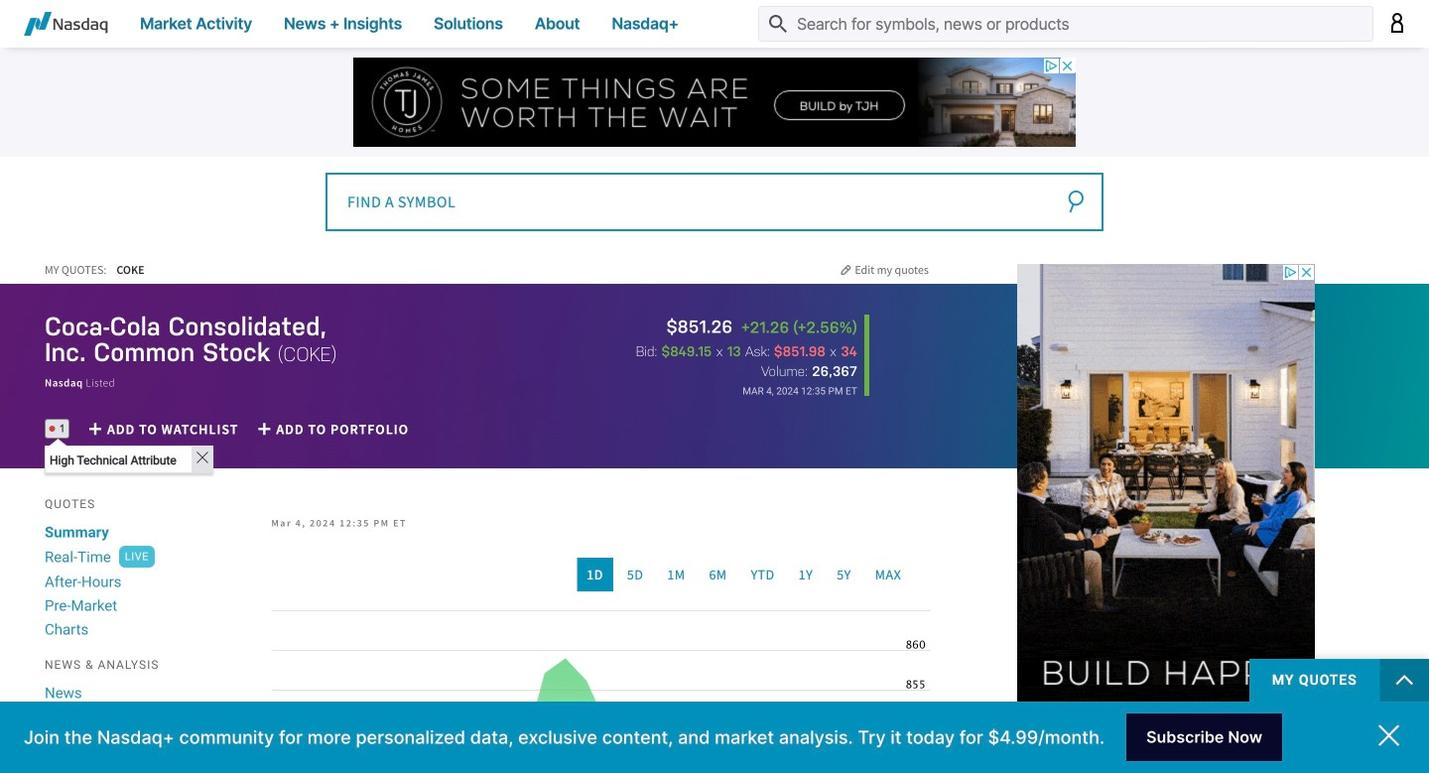 Task type: locate. For each thing, give the bounding box(es) containing it.
advertisement element
[[353, 56, 1076, 145], [1018, 262, 1316, 773]]

None search field
[[326, 170, 1104, 229]]

account login - click to log into your account image
[[1390, 13, 1406, 33]]

data as of element
[[743, 383, 858, 395]]

Find a Symbol text field
[[326, 171, 1104, 229]]

primary navigation navigation
[[0, 0, 1430, 48]]

homepage logo url - navigate back to the homepage image
[[24, 12, 108, 36]]

0 vertical spatial advertisement element
[[353, 56, 1076, 145]]



Task type: describe. For each thing, give the bounding box(es) containing it.
1 vertical spatial advertisement element
[[1018, 262, 1316, 773]]

Search Button - Click to open the Search Overlay Modal Box text field
[[758, 6, 1374, 42]]

click to dismiss this message and remain on nasdaq.com image
[[1379, 725, 1400, 747]]



